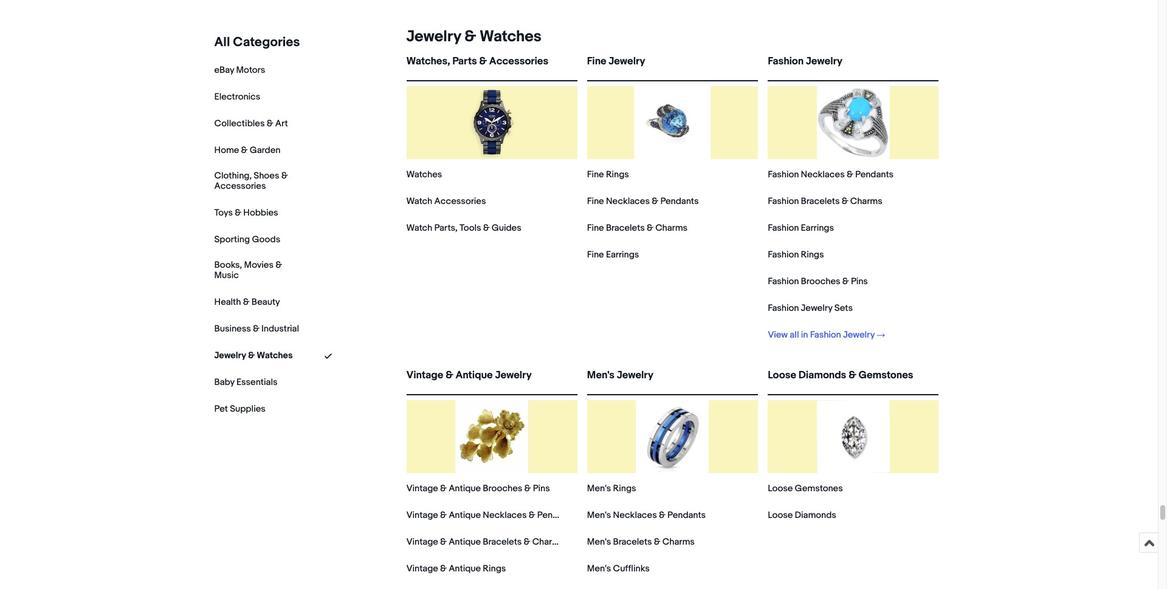 Task type: locate. For each thing, give the bounding box(es) containing it.
fine for fine earrings
[[587, 249, 604, 261]]

1 fine from the top
[[587, 55, 606, 67]]

2 vertical spatial loose
[[768, 510, 793, 522]]

loose
[[768, 370, 796, 382], [768, 483, 793, 495], [768, 510, 793, 522]]

accessories up watch parts, tools & guides link
[[434, 196, 486, 207]]

loose down loose gemstones link
[[768, 510, 793, 522]]

vintage & antique rings
[[406, 564, 506, 575]]

health
[[214, 296, 241, 308]]

1 vertical spatial gemstones
[[795, 483, 843, 495]]

bracelets for fine
[[606, 223, 645, 234]]

electronics
[[214, 91, 260, 103]]

fashion earrings link
[[768, 223, 834, 234]]

accessories
[[489, 55, 548, 67], [214, 180, 266, 192], [434, 196, 486, 207]]

fashion jewelry
[[768, 55, 843, 67]]

rings for fine rings
[[606, 169, 629, 181]]

loose up loose diamonds link
[[768, 483, 793, 495]]

1 loose from the top
[[768, 370, 796, 382]]

diamonds down view all in fashion jewelry at the bottom of page
[[799, 370, 846, 382]]

watches
[[480, 27, 542, 46], [406, 169, 442, 181], [257, 350, 293, 361]]

all
[[790, 329, 799, 341]]

industrial
[[261, 323, 299, 335]]

jewelry & watches up watches, parts & accessories
[[406, 27, 542, 46]]

2 fine from the top
[[587, 169, 604, 181]]

0 vertical spatial gemstones
[[859, 370, 913, 382]]

antique for rings
[[449, 564, 481, 575]]

pins up sets
[[851, 276, 868, 288]]

pendants
[[855, 169, 894, 181], [660, 196, 699, 207], [537, 510, 576, 522], [668, 510, 706, 522]]

loose diamonds
[[768, 510, 836, 522]]

vintage & antique brooches & pins
[[406, 483, 550, 495]]

toys
[[214, 207, 233, 219]]

1 men's from the top
[[587, 370, 615, 382]]

bracelets down vintage & antique necklaces & pendants link
[[483, 537, 522, 548]]

0 vertical spatial watches
[[480, 27, 542, 46]]

accessories up toys & hobbies
[[214, 180, 266, 192]]

pendants for fashion necklaces & pendants
[[855, 169, 894, 181]]

0 vertical spatial diamonds
[[799, 370, 846, 382]]

5 vintage from the top
[[406, 564, 438, 575]]

fine for fine bracelets & charms
[[587, 223, 604, 234]]

vintage
[[406, 370, 443, 382], [406, 483, 438, 495], [406, 510, 438, 522], [406, 537, 438, 548], [406, 564, 438, 575]]

diamonds down loose gemstones link
[[795, 510, 836, 522]]

fashion rings
[[768, 249, 824, 261]]

0 horizontal spatial earrings
[[606, 249, 639, 261]]

fashion jewelry link
[[768, 55, 939, 78]]

sporting goods
[[214, 234, 280, 245]]

1 horizontal spatial jewelry & watches
[[406, 27, 542, 46]]

1 vertical spatial watch
[[406, 223, 432, 234]]

art
[[275, 118, 288, 129]]

2 watch from the top
[[406, 223, 432, 234]]

1 vertical spatial brooches
[[483, 483, 522, 495]]

ebay
[[214, 64, 234, 76]]

fine necklaces & pendants
[[587, 196, 699, 207]]

1 vertical spatial diamonds
[[795, 510, 836, 522]]

antique for brooches
[[449, 483, 481, 495]]

2 vertical spatial accessories
[[434, 196, 486, 207]]

brooches up vintage & antique necklaces & pendants link
[[483, 483, 522, 495]]

3 vintage from the top
[[406, 510, 438, 522]]

1 vertical spatial accessories
[[214, 180, 266, 192]]

fine for fine rings
[[587, 169, 604, 181]]

0 vertical spatial earrings
[[801, 223, 834, 234]]

fine bracelets & charms link
[[587, 223, 688, 234]]

rings up men's necklaces & pendants
[[613, 483, 636, 495]]

watches up watch accessories
[[406, 169, 442, 181]]

bracelets
[[801, 196, 840, 207], [606, 223, 645, 234], [483, 537, 522, 548], [613, 537, 652, 548]]

2 vertical spatial watches
[[257, 350, 293, 361]]

earrings down fine bracelets & charms
[[606, 249, 639, 261]]

0 vertical spatial pins
[[851, 276, 868, 288]]

pet
[[214, 403, 228, 415]]

men's cufflinks link
[[587, 564, 650, 575]]

business & industrial
[[214, 323, 299, 335]]

business & industrial link
[[214, 323, 299, 335]]

0 horizontal spatial jewelry & watches link
[[214, 350, 293, 361]]

brooches up the fashion jewelry sets link at bottom
[[801, 276, 840, 288]]

fashion necklaces & pendants
[[768, 169, 894, 181]]

pins up vintage & antique necklaces & pendants at the left bottom of page
[[533, 483, 550, 495]]

men's for men's cufflinks
[[587, 564, 611, 575]]

loose for loose diamonds
[[768, 510, 793, 522]]

0 horizontal spatial pins
[[533, 483, 550, 495]]

necklaces up fine bracelets & charms
[[606, 196, 650, 207]]

watches down industrial
[[257, 350, 293, 361]]

jewelry & watches link up watches, parts & accessories
[[402, 27, 542, 46]]

antique for necklaces
[[449, 510, 481, 522]]

1 vertical spatial watches
[[406, 169, 442, 181]]

pins
[[851, 276, 868, 288], [533, 483, 550, 495]]

2 horizontal spatial watches
[[480, 27, 542, 46]]

pendants for men's necklaces & pendants
[[668, 510, 706, 522]]

2 vintage from the top
[[406, 483, 438, 495]]

necklaces up men's bracelets & charms link
[[613, 510, 657, 522]]

watch left parts,
[[406, 223, 432, 234]]

clothing, shoes & accessories
[[214, 170, 288, 192]]

jewelry & watches down business & industrial
[[214, 350, 293, 361]]

1 horizontal spatial jewelry & watches link
[[402, 27, 542, 46]]

0 vertical spatial accessories
[[489, 55, 548, 67]]

sporting
[[214, 234, 250, 245]]

1 vertical spatial earrings
[[606, 249, 639, 261]]

3 loose from the top
[[768, 510, 793, 522]]

2 men's from the top
[[587, 483, 611, 495]]

fine rings link
[[587, 169, 629, 181]]

parts
[[452, 55, 477, 67]]

1 horizontal spatial pins
[[851, 276, 868, 288]]

1 vertical spatial jewelry & watches
[[214, 350, 293, 361]]

fashion for fashion jewelry
[[768, 55, 804, 67]]

antique
[[456, 370, 493, 382], [449, 483, 481, 495], [449, 510, 481, 522], [449, 537, 481, 548], [449, 564, 481, 575]]

collectibles & art
[[214, 118, 288, 129]]

home & garden link
[[214, 145, 280, 156]]

vintage for vintage & antique brooches & pins
[[406, 483, 438, 495]]

rings up fashion brooches & pins
[[801, 249, 824, 261]]

fine earrings
[[587, 249, 639, 261]]

fashion
[[768, 55, 804, 67], [768, 169, 799, 181], [768, 196, 799, 207], [768, 223, 799, 234], [768, 249, 799, 261], [768, 276, 799, 288], [768, 303, 799, 314], [810, 329, 841, 341]]

2 loose from the top
[[768, 483, 793, 495]]

vintage & antique jewelry link
[[406, 370, 577, 392]]

necklaces up fashion bracelets & charms link
[[801, 169, 845, 181]]

sets
[[834, 303, 853, 314]]

bracelets up cufflinks
[[613, 537, 652, 548]]

rings up fine necklaces & pendants in the right of the page
[[606, 169, 629, 181]]

4 vintage from the top
[[406, 537, 438, 548]]

bracelets up fine earrings link
[[606, 223, 645, 234]]

ebay motors link
[[214, 64, 265, 76]]

gemstones
[[859, 370, 913, 382], [795, 483, 843, 495]]

0 vertical spatial loose
[[768, 370, 796, 382]]

0 horizontal spatial accessories
[[214, 180, 266, 192]]

fashion for fashion jewelry sets
[[768, 303, 799, 314]]

accessories inside 'clothing, shoes & accessories'
[[214, 180, 266, 192]]

toys & hobbies link
[[214, 207, 278, 219]]

men's
[[587, 370, 615, 382], [587, 483, 611, 495], [587, 510, 611, 522], [587, 537, 611, 548], [587, 564, 611, 575]]

vintage for vintage & antique necklaces & pendants
[[406, 510, 438, 522]]

0 vertical spatial watch
[[406, 196, 432, 207]]

& inside books, movies & music
[[275, 259, 282, 271]]

fine for fine jewelry
[[587, 55, 606, 67]]

fashion brooches & pins link
[[768, 276, 868, 288]]

3 men's from the top
[[587, 510, 611, 522]]

2 horizontal spatial accessories
[[489, 55, 548, 67]]

books, movies & music link
[[214, 259, 299, 281]]

rings for men's rings
[[613, 483, 636, 495]]

earrings for fine earrings
[[606, 249, 639, 261]]

hobbies
[[243, 207, 278, 219]]

toys & hobbies
[[214, 207, 278, 219]]

loose down view
[[768, 370, 796, 382]]

jewelry & watches
[[406, 27, 542, 46], [214, 350, 293, 361]]

1 horizontal spatial brooches
[[801, 276, 840, 288]]

home
[[214, 145, 239, 156]]

vintage & antique necklaces & pendants
[[406, 510, 576, 522]]

men's for men's rings
[[587, 483, 611, 495]]

1 watch from the top
[[406, 196, 432, 207]]

vintage for vintage & antique rings
[[406, 564, 438, 575]]

pendants for fine necklaces & pendants
[[660, 196, 699, 207]]

rings for fashion rings
[[801, 249, 824, 261]]

charms for men's bracelets & charms
[[663, 537, 695, 548]]

diamonds for loose diamonds
[[795, 510, 836, 522]]

view all in fashion jewelry
[[768, 329, 875, 341]]

parts,
[[434, 223, 458, 234]]

brooches
[[801, 276, 840, 288], [483, 483, 522, 495]]

books, movies & music
[[214, 259, 282, 281]]

sporting goods link
[[214, 234, 280, 245]]

loose diamonds link
[[768, 510, 836, 522]]

jewelry
[[406, 27, 461, 46], [609, 55, 645, 67], [806, 55, 843, 67], [801, 303, 832, 314], [843, 329, 875, 341], [214, 350, 246, 361], [495, 370, 532, 382], [617, 370, 653, 382]]

4 men's from the top
[[587, 537, 611, 548]]

jewelry & watches link down business & industrial
[[214, 350, 293, 361]]

fashion bracelets & charms
[[768, 196, 883, 207]]

0 vertical spatial brooches
[[801, 276, 840, 288]]

3 fine from the top
[[587, 196, 604, 207]]

fashion for fashion brooches & pins
[[768, 276, 799, 288]]

1 horizontal spatial earrings
[[801, 223, 834, 234]]

fine
[[587, 55, 606, 67], [587, 169, 604, 181], [587, 196, 604, 207], [587, 223, 604, 234], [587, 249, 604, 261]]

1 horizontal spatial gemstones
[[859, 370, 913, 382]]

earrings down fashion bracelets & charms at top right
[[801, 223, 834, 234]]

accessories right parts
[[489, 55, 548, 67]]

fine jewelry link
[[587, 55, 758, 78]]

watches, parts & accessories
[[406, 55, 548, 67]]

baby essentials link
[[214, 377, 277, 388]]

5 fine from the top
[[587, 249, 604, 261]]

vintage for vintage & antique jewelry
[[406, 370, 443, 382]]

collectibles & art link
[[214, 118, 288, 129]]

rings
[[606, 169, 629, 181], [801, 249, 824, 261], [613, 483, 636, 495], [483, 564, 506, 575]]

in
[[801, 329, 808, 341]]

1 vertical spatial loose
[[768, 483, 793, 495]]

necklaces
[[801, 169, 845, 181], [606, 196, 650, 207], [483, 510, 527, 522], [613, 510, 657, 522]]

bracelets down fashion necklaces & pendants
[[801, 196, 840, 207]]

watches up watches, parts & accessories link
[[480, 27, 542, 46]]

men's bracelets & charms link
[[587, 537, 695, 548]]

fine for fine necklaces & pendants
[[587, 196, 604, 207]]

fine necklaces & pendants link
[[587, 196, 699, 207]]

4 fine from the top
[[587, 223, 604, 234]]

5 men's from the top
[[587, 564, 611, 575]]

1 vintage from the top
[[406, 370, 443, 382]]

watch down watches link
[[406, 196, 432, 207]]

health & beauty
[[214, 296, 280, 308]]

fashion jewelry sets link
[[768, 303, 853, 314]]



Task type: describe. For each thing, give the bounding box(es) containing it.
men's jewelry link
[[587, 370, 758, 392]]

men's for men's jewelry
[[587, 370, 615, 382]]

clothing,
[[214, 170, 252, 182]]

music
[[214, 270, 239, 281]]

pet supplies link
[[214, 403, 266, 415]]

collectibles
[[214, 118, 265, 129]]

& inside 'clothing, shoes & accessories'
[[281, 170, 288, 182]]

baby essentials
[[214, 377, 277, 388]]

1 vertical spatial jewelry & watches link
[[214, 350, 293, 361]]

earrings for fashion earrings
[[801, 223, 834, 234]]

loose for loose gemstones
[[768, 483, 793, 495]]

movies
[[244, 259, 274, 271]]

vintage & antique jewelry
[[406, 370, 532, 382]]

pet supplies
[[214, 403, 266, 415]]

men's bracelets & charms
[[587, 537, 695, 548]]

watch parts, tools & guides link
[[406, 223, 521, 234]]

accessories for watches, parts & accessories
[[489, 55, 548, 67]]

fashion brooches & pins
[[768, 276, 868, 288]]

men's for men's necklaces & pendants
[[587, 510, 611, 522]]

fashion jewelry sets
[[768, 303, 853, 314]]

diamonds for loose diamonds & gemstones
[[799, 370, 846, 382]]

goods
[[252, 234, 280, 245]]

1 vertical spatial pins
[[533, 483, 550, 495]]

watch parts, tools & guides
[[406, 223, 521, 234]]

necklaces for fashion
[[801, 169, 845, 181]]

home & garden
[[214, 145, 280, 156]]

watches, parts & accessories link
[[406, 55, 577, 78]]

charms for fine bracelets & charms
[[655, 223, 688, 234]]

shoes
[[254, 170, 279, 182]]

1 horizontal spatial accessories
[[434, 196, 486, 207]]

beauty
[[252, 296, 280, 308]]

health & beauty link
[[214, 296, 280, 308]]

fashion for fashion rings
[[768, 249, 799, 261]]

fashion for fashion earrings
[[768, 223, 799, 234]]

watch accessories
[[406, 196, 486, 207]]

1 horizontal spatial watches
[[406, 169, 442, 181]]

view
[[768, 329, 788, 341]]

loose diamonds & gemstones image
[[817, 401, 890, 474]]

antique for jewelry
[[456, 370, 493, 382]]

vintage for vintage & antique bracelets & charms
[[406, 537, 438, 548]]

antique for bracelets
[[449, 537, 481, 548]]

ebay motors
[[214, 64, 265, 76]]

loose diamonds & gemstones link
[[768, 370, 939, 392]]

garden
[[250, 145, 280, 156]]

men's rings
[[587, 483, 636, 495]]

bracelets for fashion
[[801, 196, 840, 207]]

fine rings
[[587, 169, 629, 181]]

watch accessories link
[[406, 196, 486, 207]]

watch for watch parts, tools & guides
[[406, 223, 432, 234]]

business
[[214, 323, 251, 335]]

bracelets for men's
[[613, 537, 652, 548]]

fine jewelry image
[[634, 86, 711, 159]]

baby
[[214, 377, 234, 388]]

fine jewelry
[[587, 55, 645, 67]]

all categories
[[214, 35, 300, 50]]

clothing, shoes & accessories link
[[214, 170, 299, 192]]

accessories for clothing, shoes & accessories
[[214, 180, 266, 192]]

watch for watch accessories
[[406, 196, 432, 207]]

loose gemstones
[[768, 483, 843, 495]]

fashion jewelry image
[[817, 86, 890, 159]]

fashion for fashion bracelets & charms
[[768, 196, 799, 207]]

0 horizontal spatial brooches
[[483, 483, 522, 495]]

all
[[214, 35, 230, 50]]

loose for loose diamonds & gemstones
[[768, 370, 796, 382]]

fashion bracelets & charms link
[[768, 196, 883, 207]]

tools
[[460, 223, 481, 234]]

0 vertical spatial jewelry & watches link
[[402, 27, 542, 46]]

cufflinks
[[613, 564, 650, 575]]

fine earrings link
[[587, 249, 639, 261]]

fashion rings link
[[768, 249, 824, 261]]

necklaces for men's
[[613, 510, 657, 522]]

watches, parts & accessories image
[[455, 86, 528, 159]]

fashion for fashion necklaces & pendants
[[768, 169, 799, 181]]

categories
[[233, 35, 300, 50]]

necklaces for fine
[[606, 196, 650, 207]]

rings down vintage & antique bracelets & charms
[[483, 564, 506, 575]]

watches,
[[406, 55, 450, 67]]

0 horizontal spatial watches
[[257, 350, 293, 361]]

vintage & antique brooches & pins link
[[406, 483, 550, 495]]

necklaces up vintage & antique bracelets & charms
[[483, 510, 527, 522]]

vintage & antique necklaces & pendants link
[[406, 510, 576, 522]]

0 horizontal spatial gemstones
[[795, 483, 843, 495]]

view all in fashion jewelry link
[[768, 329, 885, 341]]

charms for fashion bracelets & charms
[[850, 196, 883, 207]]

men's cufflinks
[[587, 564, 650, 575]]

supplies
[[230, 403, 266, 415]]

men's jewelry image
[[636, 401, 709, 474]]

loose gemstones link
[[768, 483, 843, 495]]

men's necklaces & pendants
[[587, 510, 706, 522]]

vintage & antique rings link
[[406, 564, 506, 575]]

watches link
[[406, 169, 442, 181]]

men's for men's bracelets & charms
[[587, 537, 611, 548]]

guides
[[492, 223, 521, 234]]

men's rings link
[[587, 483, 636, 495]]

loose diamonds & gemstones
[[768, 370, 913, 382]]

essentials
[[236, 377, 277, 388]]

fashion earrings
[[768, 223, 834, 234]]

0 horizontal spatial jewelry & watches
[[214, 350, 293, 361]]

vintage & antique jewelry image
[[455, 401, 528, 474]]

fine bracelets & charms
[[587, 223, 688, 234]]

fashion necklaces & pendants link
[[768, 169, 894, 181]]

0 vertical spatial jewelry & watches
[[406, 27, 542, 46]]

motors
[[236, 64, 265, 76]]

men's necklaces & pendants link
[[587, 510, 706, 522]]

vintage & antique bracelets & charms link
[[406, 537, 564, 548]]

men's jewelry
[[587, 370, 653, 382]]

electronics link
[[214, 91, 260, 103]]



Task type: vqa. For each thing, say whether or not it's contained in the screenshot.


